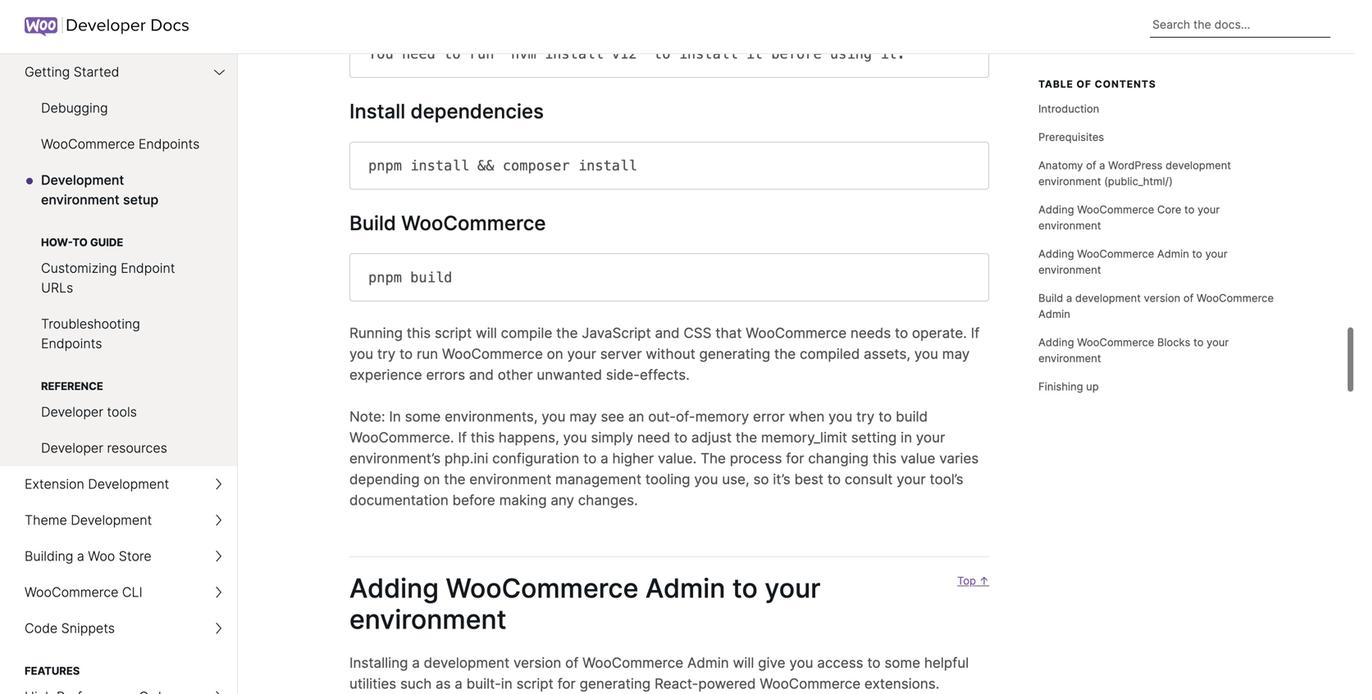 Task type: describe. For each thing, give the bounding box(es) containing it.
woocommerce endpoints
[[41, 136, 200, 152]]

table
[[1038, 78, 1074, 90]]

top
[[957, 575, 976, 588]]

environment inside adding woocommerce core to your environment
[[1038, 219, 1101, 232]]

setting
[[851, 429, 897, 446]]

woocommerce inside adding woocommerce core to your environment
[[1077, 203, 1154, 216]]

you left simply
[[563, 429, 587, 446]]

if inside running this script will compile the javascript and css that woocommerce needs to operate. if you try to run woocommerce on your server without generating the compiled assets, you may experience errors and other unwanted side-effects.
[[971, 325, 980, 342]]

a inside anatomy of a wordpress development environment (public_html/)
[[1099, 159, 1105, 172]]

resources
[[107, 440, 167, 456]]

pnpm install && composer install
[[368, 157, 637, 174]]

prerequisites link
[[1038, 123, 1276, 151]]

environments,
[[445, 408, 538, 425]]

configuration
[[492, 450, 579, 467]]

anatomy of a wordpress development environment (public_html/)
[[1038, 159, 1231, 188]]

woocommerce cli
[[25, 585, 142, 601]]

documentation
[[349, 492, 448, 509]]

a inside build a development version of woocommerce admin
[[1066, 292, 1072, 305]]

of inside installing a development version of woocommerce admin will give you access to some helpful utilities such as a built-in script for generating react-powered woocommerce extensions.
[[565, 655, 579, 672]]

adding woocommerce blocks to your environment
[[1038, 336, 1229, 365]]

pnpm build
[[368, 269, 452, 286]]

compiled
[[800, 346, 860, 362]]

endpoints for troubleshooting endpoints
[[41, 336, 102, 352]]

operate.
[[912, 325, 967, 342]]

in inside installing a development version of woocommerce admin will give you access to some helpful utilities such as a built-in script for generating react-powered woocommerce extensions.
[[501, 676, 512, 693]]

endpoints for woocommerce endpoints
[[139, 136, 200, 152]]

such
[[400, 676, 432, 693]]

0 vertical spatial build
[[410, 269, 452, 286]]

for inside note: in some environments, you may see an out-of-memory error when you try to build woocommerce. if this happens, you simply need to adjust the memory_limit setting in your environment's php.ini configuration to a higher value. the process for changing this value varies depending on the environment management tooling you use, so it's best to consult your tool's documentation before making any changes.
[[786, 450, 804, 467]]

development environment setup link
[[0, 162, 237, 218]]

build a development version of woocommerce admin
[[1038, 292, 1274, 321]]

woocommerce endpoints link
[[0, 126, 237, 162]]

↑
[[979, 575, 989, 588]]

management
[[555, 471, 641, 488]]

compile
[[501, 325, 552, 342]]

search search field
[[1150, 12, 1330, 38]]

a inside note: in some environments, you may see an out-of-memory error when you try to build woocommerce. if this happens, you simply need to adjust the memory_limit setting in your environment's php.ini configuration to a higher value. the process for changing this value varies depending on the environment management tooling you use, so it's best to consult your tool's documentation before making any changes.
[[601, 450, 608, 467]]

memory
[[695, 408, 749, 425]]

theme development link
[[0, 503, 237, 539]]

1 install from the left
[[410, 157, 469, 174]]

on inside note: in some environments, you may see an out-of-memory error when you try to build woocommerce. if this happens, you simply need to adjust the memory_limit setting in your environment's php.ini configuration to a higher value. the process for changing this value varies depending on the environment management tooling you use, so it's best to consult your tool's documentation before making any changes.
[[424, 471, 440, 488]]

script inside running this script will compile the javascript and css that woocommerce needs to operate. if you try to run woocommerce on your server without generating the compiled assets, you may experience errors and other unwanted side-effects.
[[435, 325, 472, 342]]

endpoint
[[121, 260, 175, 276]]

access
[[817, 655, 863, 672]]

woocommerce inside build a development version of woocommerce admin
[[1197, 292, 1274, 305]]

table of contents element
[[1038, 78, 1276, 401]]

so
[[753, 471, 769, 488]]

unwanted
[[537, 367, 602, 383]]

tools
[[107, 404, 137, 420]]

errors
[[426, 367, 465, 383]]

0 vertical spatial adding woocommerce admin to your environment link
[[1038, 240, 1276, 284]]

you up happens,
[[542, 408, 566, 425]]

urls
[[41, 280, 73, 296]]

try inside note: in some environments, you may see an out-of-memory error when you try to build woocommerce. if this happens, you simply need to adjust the memory_limit setting in your environment's php.ini configuration to a higher value. the process for changing this value varies depending on the environment management tooling you use, so it's best to consult your tool's documentation before making any changes.
[[856, 408, 875, 425]]

react-
[[654, 676, 698, 693]]

reference
[[41, 380, 103, 393]]

changing
[[808, 450, 869, 467]]

customizing endpoint urls
[[41, 260, 175, 296]]

on inside running this script will compile the javascript and css that woocommerce needs to operate. if you try to run woocommerce on your server without generating the compiled assets, you may experience errors and other unwanted side-effects.
[[547, 346, 563, 362]]

woocommerce cli link
[[0, 575, 237, 611]]

some inside installing a development version of woocommerce admin will give you access to some helpful utilities such as a built-in script for generating react-powered woocommerce extensions.
[[884, 655, 920, 672]]

started
[[74, 64, 119, 80]]

side-
[[606, 367, 640, 383]]

code
[[25, 621, 58, 637]]

making
[[499, 492, 547, 509]]

give
[[758, 655, 785, 672]]

the up process
[[736, 429, 757, 446]]

finishing
[[1038, 380, 1083, 393]]

guide
[[90, 236, 123, 249]]

developer resources
[[41, 440, 167, 456]]

woocommerce inside adding woocommerce blocks to your environment
[[1077, 336, 1154, 349]]

higher
[[612, 450, 654, 467]]

your inside running this script will compile the javascript and css that woocommerce needs to operate. if you try to run woocommerce on your server without generating the compiled assets, you may experience errors and other unwanted side-effects.
[[567, 346, 596, 362]]

development inside anatomy of a wordpress development environment (public_html/)
[[1166, 159, 1231, 172]]

your down "value"
[[897, 471, 926, 488]]

code snippets link
[[0, 611, 237, 647]]

version for installing
[[513, 655, 561, 672]]

built-
[[466, 676, 501, 693]]

note:
[[349, 408, 385, 425]]

you down running
[[349, 346, 373, 362]]

dependencies
[[411, 99, 544, 124]]

how-
[[41, 236, 73, 249]]

consult
[[845, 471, 893, 488]]

0 horizontal spatial and
[[469, 367, 494, 383]]

for inside installing a development version of woocommerce admin will give you access to some helpful utilities such as a built-in script for generating react-powered woocommerce extensions.
[[557, 676, 576, 693]]

of inside anatomy of a wordpress development environment (public_html/)
[[1086, 159, 1096, 172]]

prerequisites
[[1038, 131, 1104, 143]]

in inside note: in some environments, you may see an out-of-memory error when you try to build woocommerce. if this happens, you simply need to adjust the memory_limit setting in your environment's php.ini configuration to a higher value. the process for changing this value varies depending on the environment management tooling you use, so it's best to consult your tool's documentation before making any changes.
[[901, 429, 912, 446]]

you right when
[[828, 408, 852, 425]]

features link
[[0, 647, 237, 680]]

simply
[[591, 429, 633, 446]]

customizing endpoint urls link
[[0, 251, 237, 306]]

your down adding woocommerce core to your environment link
[[1205, 248, 1228, 260]]

admin inside installing a development version of woocommerce admin will give you access to some helpful utilities such as a built-in script for generating react-powered woocommerce extensions.
[[687, 655, 729, 672]]

woocommerce.
[[349, 429, 454, 446]]

store
[[119, 549, 151, 565]]

the down php.ini
[[444, 471, 466, 488]]

adding woocommerce admin to your environment for leftmost adding woocommerce admin to your environment link
[[349, 573, 821, 636]]

generating inside installing a development version of woocommerce admin will give you access to some helpful utilities such as a built-in script for generating react-powered woocommerce extensions.
[[580, 676, 651, 693]]

install dependencies
[[349, 99, 544, 124]]

adding woocommerce core to your environment
[[1038, 203, 1220, 232]]

development inside 'development environment setup'
[[41, 172, 124, 188]]

code snippets
[[25, 621, 115, 637]]

process
[[730, 450, 782, 467]]

wordpress
[[1108, 159, 1163, 172]]

developer resources link
[[0, 431, 237, 467]]

install
[[349, 99, 405, 124]]

of inside build a development version of woocommerce admin
[[1183, 292, 1194, 305]]

other
[[498, 367, 533, 383]]

pnpm for pnpm build
[[368, 269, 402, 286]]

0 vertical spatial and
[[655, 325, 680, 342]]

that
[[715, 325, 742, 342]]

debugging link
[[0, 90, 237, 126]]

woo
[[88, 549, 115, 565]]

build for build woocommerce
[[349, 211, 396, 235]]

powered
[[698, 676, 756, 693]]

troubleshooting endpoints
[[41, 316, 140, 352]]

developer for developer tools
[[41, 404, 103, 420]]

developer tools link
[[0, 395, 237, 431]]

your inside adding woocommerce blocks to your environment
[[1207, 336, 1229, 349]]

script inside installing a development version of woocommerce admin will give you access to some helpful utilities such as a built-in script for generating react-powered woocommerce extensions.
[[516, 676, 554, 693]]



Task type: vqa. For each thing, say whether or not it's contained in the screenshot.
best
yes



Task type: locate. For each thing, give the bounding box(es) containing it.
2 vertical spatial this
[[873, 450, 897, 467]]

of
[[1077, 78, 1092, 90], [1086, 159, 1096, 172], [1183, 292, 1194, 305], [565, 655, 579, 672]]

development down prerequisites 'link'
[[1166, 159, 1231, 172]]

your right core
[[1198, 203, 1220, 216]]

None search field
[[1150, 12, 1330, 38]]

adding woocommerce core to your environment link
[[1038, 195, 1276, 240]]

adding for leftmost adding woocommerce admin to your environment link
[[349, 573, 439, 604]]

1 horizontal spatial try
[[856, 408, 875, 425]]

0 vertical spatial will
[[476, 325, 497, 342]]

adding woocommerce admin to your environment
[[1038, 248, 1228, 276], [349, 573, 821, 636]]

0 horizontal spatial endpoints
[[41, 336, 102, 352]]

and left other
[[469, 367, 494, 383]]

0 horizontal spatial some
[[405, 408, 441, 425]]

0 vertical spatial pnpm
[[368, 157, 402, 174]]

1 horizontal spatial version
[[1144, 292, 1180, 305]]

generating
[[699, 346, 770, 362], [580, 676, 651, 693]]

without
[[646, 346, 695, 362]]

adding inside adding woocommerce blocks to your environment
[[1038, 336, 1074, 349]]

development down resources
[[88, 477, 169, 493]]

0 horizontal spatial development
[[424, 655, 510, 672]]

needs
[[850, 325, 891, 342]]

your right blocks
[[1207, 336, 1229, 349]]

2 pnpm from the top
[[368, 269, 402, 286]]

1 vertical spatial pnpm
[[368, 269, 402, 286]]

0 vertical spatial in
[[901, 429, 912, 446]]

1 horizontal spatial build
[[896, 408, 928, 425]]

setup
[[123, 192, 159, 208]]

0 horizontal spatial for
[[557, 676, 576, 693]]

as
[[436, 676, 451, 693]]

up
[[1086, 380, 1099, 393]]

running
[[349, 325, 403, 342]]

0 horizontal spatial adding woocommerce admin to your environment link
[[322, 573, 821, 636]]

1 vertical spatial adding woocommerce admin to your environment
[[349, 573, 821, 636]]

how-to guide
[[41, 236, 123, 249]]

0 vertical spatial this
[[407, 325, 431, 342]]

development for theme
[[71, 513, 152, 529]]

build inside build a development version of woocommerce admin
[[1038, 292, 1063, 305]]

pnpm down 'install'
[[368, 157, 402, 174]]

version inside build a development version of woocommerce admin
[[1144, 292, 1180, 305]]

generating inside running this script will compile the javascript and css that woocommerce needs to operate. if you try to run woocommerce on your server without generating the compiled assets, you may experience errors and other unwanted side-effects.
[[699, 346, 770, 362]]

this down environments,
[[471, 429, 495, 446]]

some right "in"
[[405, 408, 441, 425]]

getting
[[25, 64, 70, 80]]

1 vertical spatial developer
[[41, 440, 103, 456]]

script right built-
[[516, 676, 554, 693]]

this up run
[[407, 325, 431, 342]]

anatomy
[[1038, 159, 1083, 172]]

1 horizontal spatial in
[[901, 429, 912, 446]]

2 horizontal spatial this
[[873, 450, 897, 467]]

and up without
[[655, 325, 680, 342]]

0 horizontal spatial script
[[435, 325, 472, 342]]

2 install from the left
[[578, 157, 637, 174]]

version for build
[[1144, 292, 1180, 305]]

install right composer
[[578, 157, 637, 174]]

any
[[551, 492, 574, 509]]

0 horizontal spatial on
[[424, 471, 440, 488]]

environment inside 'development environment setup'
[[41, 192, 120, 208]]

version inside installing a development version of woocommerce admin will give you access to some helpful utilities such as a built-in script for generating react-powered woocommerce extensions.
[[513, 655, 561, 672]]

script up run
[[435, 325, 472, 342]]

core
[[1157, 203, 1181, 216]]

0 vertical spatial if
[[971, 325, 980, 342]]

you down the in the right bottom of the page
[[694, 471, 718, 488]]

value.
[[658, 450, 697, 467]]

try up experience
[[377, 346, 396, 362]]

adding up "finishing"
[[1038, 336, 1074, 349]]

adding for adding woocommerce core to your environment link
[[1038, 203, 1074, 216]]

0 vertical spatial script
[[435, 325, 472, 342]]

may down operate.
[[942, 346, 970, 362]]

running this script will compile the javascript and css that woocommerce needs to operate. if you try to run woocommerce on your server without generating the compiled assets, you may experience errors and other unwanted side-effects.
[[349, 325, 980, 383]]

endpoints inside troubleshooting endpoints
[[41, 336, 102, 352]]

environment
[[1038, 175, 1101, 188], [41, 192, 120, 208], [1038, 219, 1101, 232], [1038, 263, 1101, 276], [1038, 352, 1101, 365], [469, 471, 551, 488], [349, 604, 507, 636]]

1 vertical spatial in
[[501, 676, 512, 693]]

customizing
[[41, 260, 117, 276]]

install left &&
[[410, 157, 469, 174]]

assets,
[[864, 346, 910, 362]]

will
[[476, 325, 497, 342], [733, 655, 754, 672]]

0 horizontal spatial install
[[410, 157, 469, 174]]

happens,
[[499, 429, 559, 446]]

1 horizontal spatial and
[[655, 325, 680, 342]]

0 vertical spatial on
[[547, 346, 563, 362]]

adding for adding woocommerce blocks to your environment "link"
[[1038, 336, 1074, 349]]

developer
[[41, 404, 103, 420], [41, 440, 103, 456]]

will inside installing a development version of woocommerce admin will give you access to some helpful utilities such as a built-in script for generating react-powered woocommerce extensions.
[[733, 655, 754, 672]]

0 horizontal spatial build
[[349, 211, 396, 235]]

to
[[73, 236, 88, 249]]

1 horizontal spatial script
[[516, 676, 554, 693]]

1 vertical spatial may
[[569, 408, 597, 425]]

if up php.ini
[[458, 429, 467, 446]]

0 vertical spatial build
[[349, 211, 396, 235]]

1 horizontal spatial install
[[578, 157, 637, 174]]

1 vertical spatial script
[[516, 676, 554, 693]]

adding down anatomy
[[1038, 203, 1074, 216]]

0 horizontal spatial build
[[410, 269, 452, 286]]

extensions.
[[864, 676, 939, 693]]

1 horizontal spatial adding woocommerce admin to your environment
[[1038, 248, 1228, 276]]

1 vertical spatial for
[[557, 676, 576, 693]]

varies
[[939, 450, 979, 467]]

will left compile at the left top of the page
[[476, 325, 497, 342]]

note: in some environments, you may see an out-of-memory error when you try to build woocommerce. if this happens, you simply need to adjust the memory_limit setting in your environment's php.ini configuration to a higher value. the process for changing this value varies depending on the environment management tooling you use, so it's best to consult your tool's documentation before making any changes.
[[349, 408, 979, 509]]

0 vertical spatial developer
[[41, 404, 103, 420]]

development environment setup
[[41, 172, 159, 208]]

0 horizontal spatial try
[[377, 346, 396, 362]]

if inside note: in some environments, you may see an out-of-memory error when you try to build woocommerce. if this happens, you simply need to adjust the memory_limit setting in your environment's php.ini configuration to a higher value. the process for changing this value varies depending on the environment management tooling you use, so it's best to consult your tool's documentation before making any changes.
[[458, 429, 467, 446]]

pnpm up running
[[368, 269, 402, 286]]

may inside note: in some environments, you may see an out-of-memory error when you try to build woocommerce. if this happens, you simply need to adjust the memory_limit setting in your environment's php.ini configuration to a higher value. the process for changing this value varies depending on the environment management tooling you use, so it's best to consult your tool's documentation before making any changes.
[[569, 408, 597, 425]]

depending
[[349, 471, 420, 488]]

build for build a development version of woocommerce admin
[[1038, 292, 1063, 305]]

development inside installing a development version of woocommerce admin will give you access to some helpful utilities such as a built-in script for generating react-powered woocommerce extensions.
[[424, 655, 510, 672]]

on up unwanted on the left bottom of page
[[547, 346, 563, 362]]

1 horizontal spatial will
[[733, 655, 754, 672]]

table of contents
[[1038, 78, 1156, 90]]

endpoints
[[139, 136, 200, 152], [41, 336, 102, 352]]

you down operate.
[[914, 346, 938, 362]]

anatomy of a wordpress development environment (public_html/) link
[[1038, 151, 1276, 195]]

0 vertical spatial development
[[1166, 159, 1231, 172]]

development up adding woocommerce blocks to your environment
[[1075, 292, 1141, 305]]

the
[[701, 450, 726, 467]]

0 horizontal spatial will
[[476, 325, 497, 342]]

may inside running this script will compile the javascript and css that woocommerce needs to operate. if you try to run woocommerce on your server without generating the compiled assets, you may experience errors and other unwanted side-effects.
[[942, 346, 970, 362]]

1 pnpm from the top
[[368, 157, 402, 174]]

generating down "that"
[[699, 346, 770, 362]]

will inside running this script will compile the javascript and css that woocommerce needs to operate. if you try to run woocommerce on your server without generating the compiled assets, you may experience errors and other unwanted side-effects.
[[476, 325, 497, 342]]

the left compiled
[[774, 346, 796, 362]]

1 horizontal spatial adding woocommerce admin to your environment link
[[1038, 240, 1276, 284]]

need
[[637, 429, 670, 446]]

development down extension development link on the bottom of the page
[[71, 513, 152, 529]]

in up "value"
[[901, 429, 912, 446]]

0 horizontal spatial version
[[513, 655, 561, 672]]

0 vertical spatial generating
[[699, 346, 770, 362]]

1 horizontal spatial this
[[471, 429, 495, 446]]

generating left react-
[[580, 676, 651, 693]]

finishing up link
[[1038, 373, 1276, 401]]

your up give
[[765, 573, 821, 604]]

experience
[[349, 367, 422, 383]]

theme development
[[25, 513, 152, 529]]

in
[[389, 408, 401, 425]]

1 vertical spatial version
[[513, 655, 561, 672]]

1 horizontal spatial may
[[942, 346, 970, 362]]

build down build woocommerce
[[410, 269, 452, 286]]

development for build a development version of woocommerce admin
[[1075, 292, 1141, 305]]

pnpm for pnpm install && composer install
[[368, 157, 402, 174]]

development for extension
[[88, 477, 169, 493]]

build up "value"
[[896, 408, 928, 425]]

you right give
[[789, 655, 813, 672]]

developer tools
[[41, 404, 137, 420]]

1 vertical spatial generating
[[580, 676, 651, 693]]

some inside note: in some environments, you may see an out-of-memory error when you try to build woocommerce. if this happens, you simply need to adjust the memory_limit setting in your environment's php.ini configuration to a higher value. the process for changing this value varies depending on the environment management tooling you use, so it's best to consult your tool's documentation before making any changes.
[[405, 408, 441, 425]]

0 horizontal spatial generating
[[580, 676, 651, 693]]

adding inside adding woocommerce core to your environment
[[1038, 203, 1074, 216]]

build
[[410, 269, 452, 286], [896, 408, 928, 425]]

1 horizontal spatial development
[[1075, 292, 1141, 305]]

the right compile at the left top of the page
[[556, 325, 578, 342]]

building a woo store
[[25, 549, 151, 565]]

0 vertical spatial try
[[377, 346, 396, 362]]

1 vertical spatial on
[[424, 471, 440, 488]]

your up unwanted on the left bottom of page
[[567, 346, 596, 362]]

extension development
[[25, 477, 169, 493]]

troubleshooting endpoints link
[[0, 306, 237, 362]]

to inside installing a development version of woocommerce admin will give you access to some helpful utilities such as a built-in script for generating react-powered woocommerce extensions.
[[867, 655, 881, 672]]

1 vertical spatial and
[[469, 367, 494, 383]]

1 vertical spatial development
[[88, 477, 169, 493]]

0 horizontal spatial if
[[458, 429, 467, 446]]

development inside build a development version of woocommerce admin
[[1075, 292, 1141, 305]]

2 horizontal spatial development
[[1166, 159, 1231, 172]]

some up extensions.
[[884, 655, 920, 672]]

build inside note: in some environments, you may see an out-of-memory error when you try to build woocommerce. if this happens, you simply need to adjust the memory_limit setting in your environment's php.ini configuration to a higher value. the process for changing this value varies depending on the environment management tooling you use, so it's best to consult your tool's documentation before making any changes.
[[896, 408, 928, 425]]

may
[[942, 346, 970, 362], [569, 408, 597, 425]]

to inside adding woocommerce core to your environment
[[1184, 203, 1195, 216]]

1 horizontal spatial build
[[1038, 292, 1063, 305]]

this down setting
[[873, 450, 897, 467]]

your up "value"
[[916, 429, 945, 446]]

0 vertical spatial development
[[41, 172, 124, 188]]

2 vertical spatial development
[[71, 513, 152, 529]]

this
[[407, 325, 431, 342], [471, 429, 495, 446], [873, 450, 897, 467]]

1 vertical spatial some
[[884, 655, 920, 672]]

1 horizontal spatial on
[[547, 346, 563, 362]]

see
[[601, 408, 624, 425]]

adding woocommerce blocks to your environment link
[[1038, 328, 1276, 373]]

developer for developer resources
[[41, 440, 103, 456]]

1 vertical spatial try
[[856, 408, 875, 425]]

snippets
[[61, 621, 115, 637]]

build a development version of woocommerce admin link
[[1038, 284, 1276, 328]]

endpoints down troubleshooting
[[41, 336, 102, 352]]

you inside installing a development version of woocommerce admin will give you access to some helpful utilities such as a built-in script for generating react-powered woocommerce extensions.
[[789, 655, 813, 672]]

0 vertical spatial for
[[786, 450, 804, 467]]

0 vertical spatial adding woocommerce admin to your environment
[[1038, 248, 1228, 276]]

0 vertical spatial endpoints
[[139, 136, 200, 152]]

0 horizontal spatial may
[[569, 408, 597, 425]]

adding for the topmost adding woocommerce admin to your environment link
[[1038, 248, 1074, 260]]

development for installing a development version of woocommerce admin will give you access to some helpful utilities such as a built-in script for generating react-powered woocommerce extensions.
[[424, 655, 510, 672]]

getting started link
[[0, 54, 237, 90]]

admin inside build a development version of woocommerce admin
[[1038, 308, 1070, 321]]

0 vertical spatial may
[[942, 346, 970, 362]]

building a woo store link
[[0, 539, 237, 575]]

0 horizontal spatial in
[[501, 676, 512, 693]]

0 horizontal spatial this
[[407, 325, 431, 342]]

developer down reference
[[41, 404, 103, 420]]

try
[[377, 346, 396, 362], [856, 408, 875, 425]]

extension development link
[[0, 467, 237, 503]]

introduction link
[[1038, 95, 1276, 123]]

1 vertical spatial build
[[1038, 292, 1063, 305]]

php.ini
[[445, 450, 488, 467]]

0 horizontal spatial adding woocommerce admin to your environment
[[349, 573, 821, 636]]

on
[[547, 346, 563, 362], [424, 471, 440, 488]]

will up powered at the bottom of the page
[[733, 655, 754, 672]]

2 vertical spatial development
[[424, 655, 510, 672]]

try inside running this script will compile the javascript and css that woocommerce needs to operate. if you try to run woocommerce on your server without generating the compiled assets, you may experience errors and other unwanted side-effects.
[[377, 346, 396, 362]]

environment inside anatomy of a wordpress development environment (public_html/)
[[1038, 175, 1101, 188]]

this inside running this script will compile the javascript and css that woocommerce needs to operate. if you try to run woocommerce on your server without generating the compiled assets, you may experience errors and other unwanted side-effects.
[[407, 325, 431, 342]]

1 vertical spatial adding woocommerce admin to your environment link
[[322, 573, 821, 636]]

1 vertical spatial if
[[458, 429, 467, 446]]

tooling
[[645, 471, 690, 488]]

run
[[417, 346, 438, 362]]

developer down developer tools
[[41, 440, 103, 456]]

2 developer from the top
[[41, 440, 103, 456]]

environment inside adding woocommerce blocks to your environment
[[1038, 352, 1101, 365]]

1 horizontal spatial some
[[884, 655, 920, 672]]

troubleshooting
[[41, 316, 140, 332]]

an
[[628, 408, 644, 425]]

1 horizontal spatial endpoints
[[139, 136, 200, 152]]

0 vertical spatial some
[[405, 408, 441, 425]]

environment inside note: in some environments, you may see an out-of-memory error when you try to build woocommerce. if this happens, you simply need to adjust the memory_limit setting in your environment's php.ini configuration to a higher value. the process for changing this value varies depending on the environment management tooling you use, so it's best to consult your tool's documentation before making any changes.
[[469, 471, 551, 488]]

on up documentation
[[424, 471, 440, 488]]

top ↑ link
[[948, 573, 989, 653]]

1 horizontal spatial if
[[971, 325, 980, 342]]

before
[[452, 492, 495, 509]]

it's
[[773, 471, 790, 488]]

adding up "installing"
[[349, 573, 439, 604]]

installing a development version of woocommerce admin will give you access to some helpful utilities such as a built-in script for generating react-powered woocommerce extensions.
[[349, 655, 969, 693]]

1 horizontal spatial generating
[[699, 346, 770, 362]]

development up built-
[[424, 655, 510, 672]]

1 vertical spatial build
[[896, 408, 928, 425]]

error
[[753, 408, 785, 425]]

1 vertical spatial development
[[1075, 292, 1141, 305]]

1 vertical spatial endpoints
[[41, 336, 102, 352]]

adding woocommerce admin to your environment inside table of contents 'element'
[[1038, 248, 1228, 276]]

development down the woocommerce endpoints link
[[41, 172, 124, 188]]

1 horizontal spatial for
[[786, 450, 804, 467]]

1 vertical spatial this
[[471, 429, 495, 446]]

to inside adding woocommerce blocks to your environment
[[1193, 336, 1204, 349]]

in right the as
[[501, 676, 512, 693]]

adding woocommerce admin to your environment for the topmost adding woocommerce admin to your environment link
[[1038, 248, 1228, 276]]

use,
[[722, 471, 749, 488]]

0 vertical spatial version
[[1144, 292, 1180, 305]]

finishing up
[[1038, 380, 1099, 393]]

adjust
[[691, 429, 732, 446]]

your inside adding woocommerce core to your environment
[[1198, 203, 1220, 216]]

endpoints down "debugging" link
[[139, 136, 200, 152]]

1 vertical spatial will
[[733, 655, 754, 672]]

if
[[971, 325, 980, 342], [458, 429, 467, 446]]

1 developer from the top
[[41, 404, 103, 420]]

adding down adding woocommerce core to your environment
[[1038, 248, 1074, 260]]

may left see
[[569, 408, 597, 425]]

installing
[[349, 655, 408, 672]]

memory_limit
[[761, 429, 847, 446]]

try up setting
[[856, 408, 875, 425]]

if right operate.
[[971, 325, 980, 342]]

the
[[556, 325, 578, 342], [774, 346, 796, 362], [736, 429, 757, 446], [444, 471, 466, 488]]



